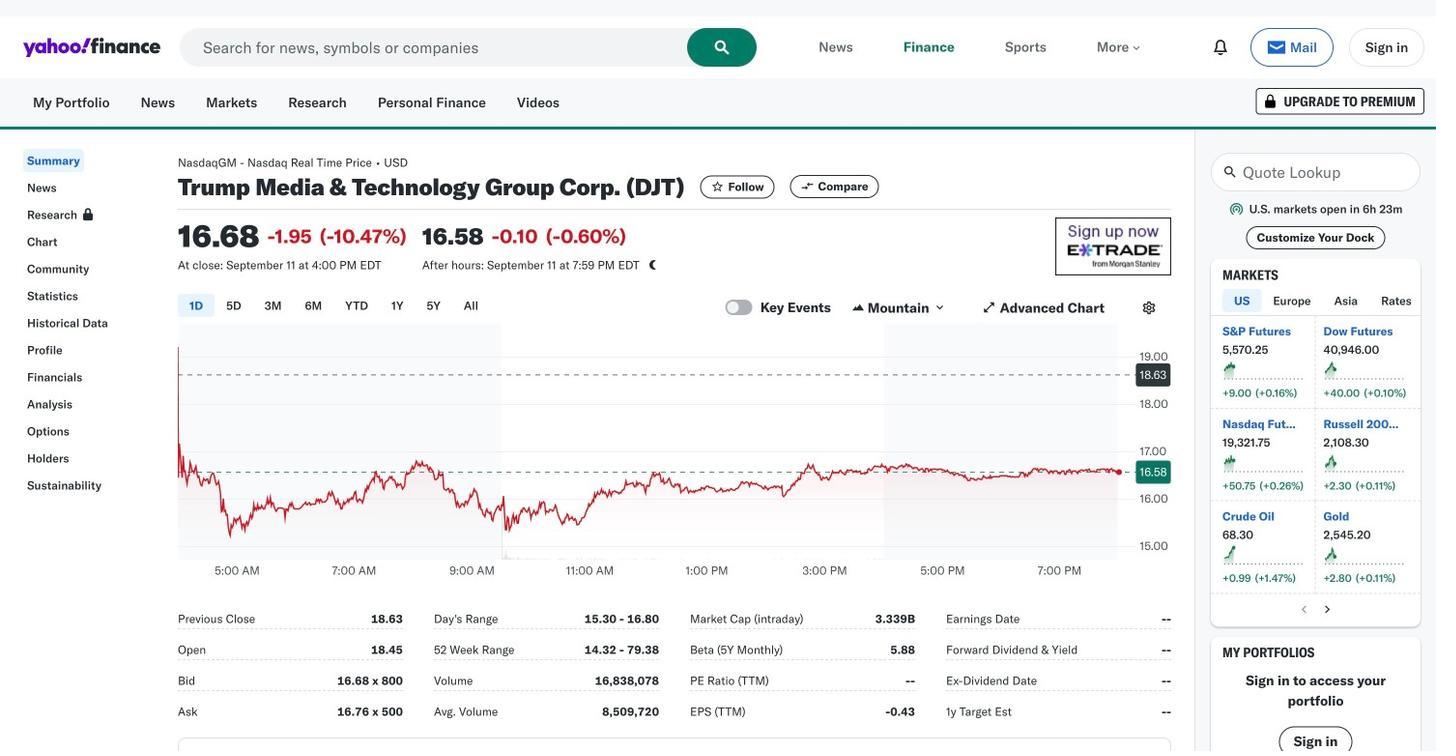 Task type: describe. For each thing, give the bounding box(es) containing it.
0 horizontal spatial tab list
[[178, 291, 726, 323]]

prev image
[[1297, 602, 1313, 617]]



Task type: vqa. For each thing, say whether or not it's contained in the screenshot.
fifth article
no



Task type: locate. For each thing, give the bounding box(es) containing it.
None search field
[[180, 28, 757, 67]]

advertisement element
[[1056, 218, 1172, 276]]

tab list
[[1223, 289, 1437, 315], [178, 291, 726, 323]]

None checkbox
[[726, 300, 753, 315]]

Search for news, symbols or companies text field
[[180, 28, 757, 67]]

search image
[[715, 40, 730, 55]]

toolbar
[[1205, 28, 1425, 67]]

Quote Lookup text field
[[1212, 153, 1421, 191]]

None search field
[[1212, 153, 1421, 191]]

djt navigation menubar menu bar
[[0, 145, 155, 497]]

1 horizontal spatial tab list
[[1223, 289, 1437, 315]]



